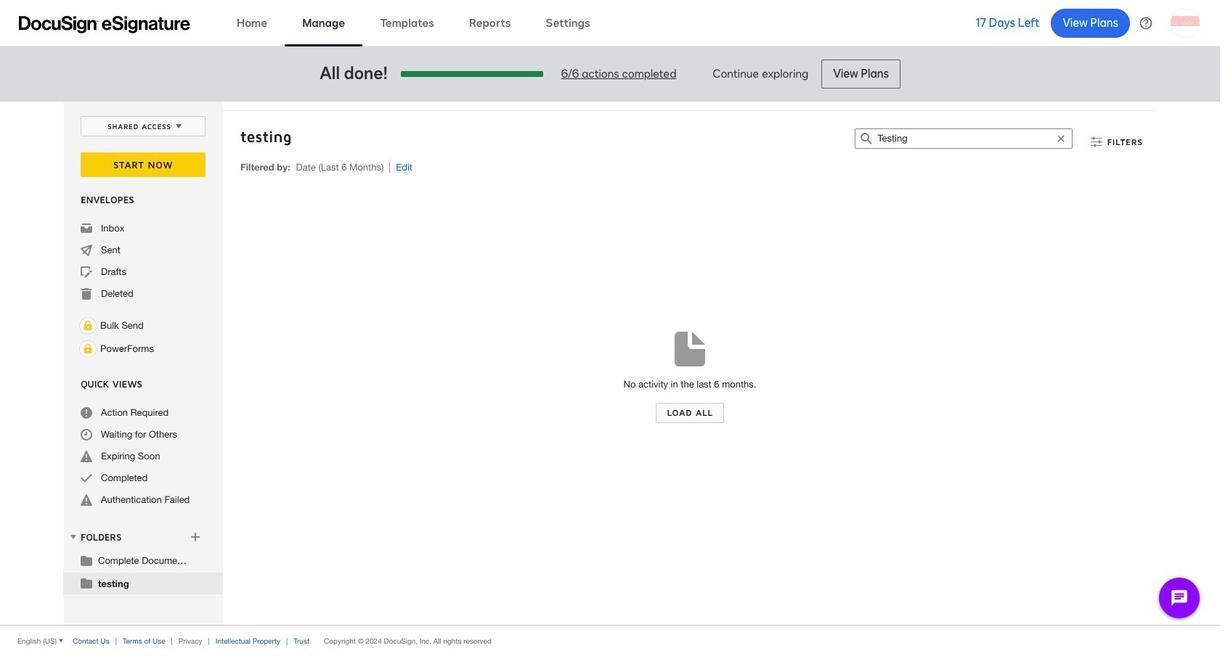 Task type: describe. For each thing, give the bounding box(es) containing it.
sent image
[[81, 245, 92, 257]]

docusign esignature image
[[19, 16, 190, 33]]

alert image
[[81, 495, 92, 507]]

secondary navigation region
[[63, 102, 1161, 626]]

Search Folders text field
[[878, 129, 1051, 148]]

more info region
[[0, 626, 1221, 657]]

your uploaded profile image image
[[1171, 8, 1201, 37]]

view folders image
[[68, 532, 79, 543]]

completed image
[[81, 473, 92, 485]]



Task type: vqa. For each thing, say whether or not it's contained in the screenshot.
Sent image
yes



Task type: locate. For each thing, give the bounding box(es) containing it.
inbox image
[[81, 223, 92, 235]]

lock image
[[79, 341, 97, 358]]

folder image
[[81, 555, 92, 567]]

draft image
[[81, 267, 92, 278]]

folder image
[[81, 578, 92, 589]]

trash image
[[81, 289, 92, 300]]

alert image
[[81, 451, 92, 463]]

clock image
[[81, 429, 92, 441]]

action required image
[[81, 408, 92, 419]]

lock image
[[79, 318, 97, 335]]



